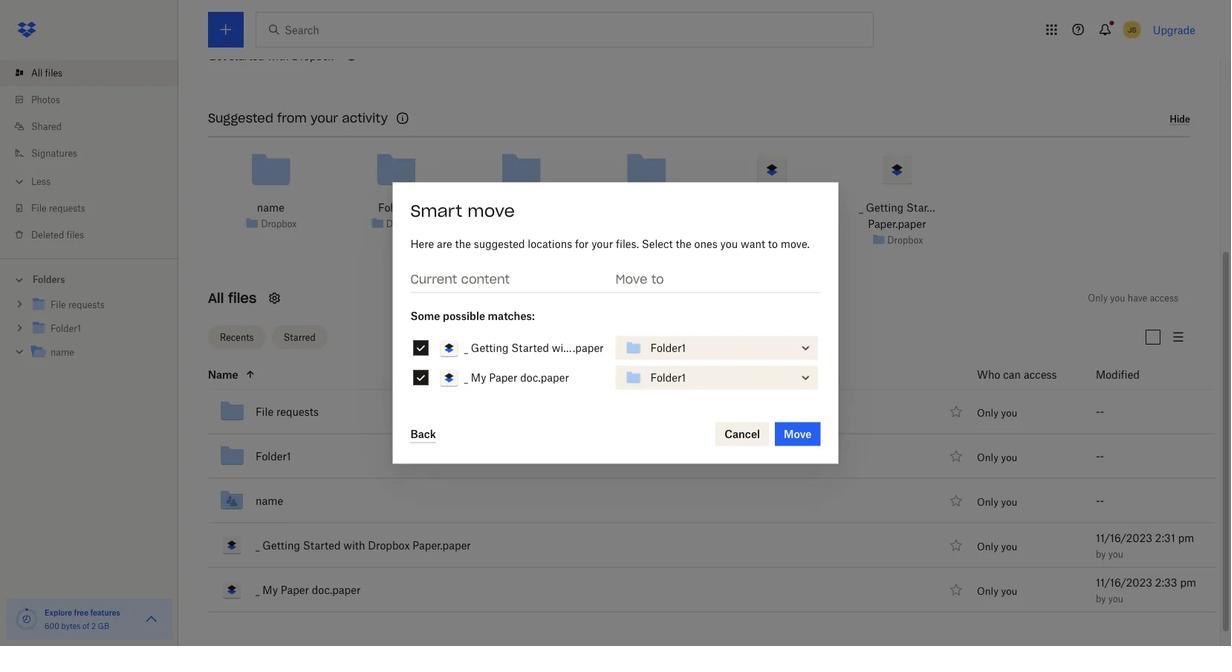 Task type: vqa. For each thing, say whether or not it's contained in the screenshot.
hide corresponding to Hide comments
no



Task type: locate. For each thing, give the bounding box(es) containing it.
test request link
[[490, 200, 553, 216]]

1 vertical spatial 11/16/2023
[[1096, 577, 1153, 589]]

1 vertical spatial requests
[[520, 219, 557, 230]]

by inside 11/16/2023 2:31 pm by you
[[1096, 549, 1106, 560]]

getting down some possible matches:
[[471, 342, 509, 355]]

who can access
[[977, 369, 1057, 381]]

started inside smart move "dialog"
[[512, 342, 549, 355]]

want
[[741, 238, 766, 250]]

smart move dialog
[[393, 182, 839, 464]]

folder1
[[378, 202, 414, 214], [651, 342, 686, 355], [651, 372, 686, 384], [256, 450, 291, 463]]

only you inside name _ getting started with dropbox paper.paper, modified 11/16/2023 2:31 pm, element
[[977, 541, 1018, 553]]

0 vertical spatial --
[[1096, 406, 1105, 418]]

600
[[45, 622, 59, 631]]

3 only you button from the top
[[977, 497, 1018, 509]]

5 only you button from the top
[[977, 586, 1018, 598]]

list
[[0, 51, 178, 259]]

your right the from
[[311, 111, 338, 126]]

my for _ my paper doc.paper
[[263, 584, 278, 597]]

paper right . paper
[[621, 342, 650, 355]]

0 horizontal spatial file requests link
[[12, 195, 178, 221]]

by for 11/16/2023 2:31 pm
[[1096, 549, 1106, 560]]

all up photos
[[31, 67, 43, 78]]

paper
[[576, 342, 604, 355], [541, 372, 569, 384]]

paper.paper inside _ getting star… paper.paper
[[868, 218, 927, 231]]

_ inside _ getting started with dropbox paper.paper link
[[256, 540, 260, 552]]

2 by from the top
[[1096, 594, 1106, 605]]

add to starred image
[[948, 448, 966, 466], [948, 492, 966, 510], [948, 537, 966, 555]]

1 horizontal spatial paper
[[576, 342, 604, 355]]

1 vertical spatial name link
[[30, 343, 166, 363]]

1 horizontal spatial file requests link
[[256, 403, 319, 421]]

only you button for my
[[977, 586, 1018, 598]]

1 horizontal spatial all files
[[208, 290, 257, 307]]

name group
[[0, 290, 178, 376]]

2 vertical spatial files
[[228, 290, 257, 307]]

move for move to
[[616, 272, 648, 287]]

-- inside name file requests, modified 11/16/2023 2:36 pm, element
[[1096, 406, 1105, 418]]

files for deleted files link
[[67, 229, 84, 240]]

name inside group
[[51, 347, 74, 358]]

file requests inside file requests link
[[31, 203, 85, 214]]

file requests
[[31, 203, 85, 214], [503, 219, 557, 230], [256, 406, 319, 418]]

only inside name _ my paper doc.paper, modified 11/16/2023 2:33 pm, element
[[977, 586, 999, 598]]

1 -- from the top
[[1096, 406, 1105, 418]]

paper left 'doc'
[[489, 372, 518, 384]]

my left the doc.paper
[[263, 584, 278, 597]]

paper inside the _ my paper doc.paper link
[[281, 584, 309, 597]]

add to starred image inside name file requests, modified 11/16/2023 2:36 pm, element
[[948, 403, 966, 421]]

pm inside 11/16/2023 2:33 pm by you
[[1181, 577, 1197, 589]]

2 folder1 button from the top
[[616, 366, 818, 390]]

1 vertical spatial paper.paper
[[413, 540, 471, 552]]

1 vertical spatial name
[[51, 347, 74, 358]]

0 vertical spatial to
[[768, 238, 778, 250]]

pm inside 11/16/2023 2:31 pm by you
[[1179, 532, 1195, 545]]

--
[[1096, 406, 1105, 418], [1096, 450, 1105, 463], [1096, 495, 1105, 508]]

files right deleted
[[67, 229, 84, 240]]

_ my paper doc . paper
[[464, 372, 569, 384]]

0 horizontal spatial all files
[[31, 67, 63, 78]]

1 vertical spatial move
[[784, 428, 812, 441]]

2 vertical spatial file requests
[[256, 406, 319, 418]]

0 vertical spatial file
[[31, 203, 47, 214]]

1 vertical spatial paper
[[489, 372, 518, 384]]

0 vertical spatial started
[[512, 342, 549, 355]]

2 only you from the top
[[977, 452, 1018, 464]]

free
[[74, 608, 88, 618]]

started up 'doc'
[[512, 342, 549, 355]]

getting inside table
[[263, 540, 300, 552]]

0 horizontal spatial paper
[[541, 372, 569, 384]]

move for move
[[784, 428, 812, 441]]

1 add to starred image from the top
[[948, 448, 966, 466]]

only inside name _ getting started with dropbox paper.paper, modified 11/16/2023 2:31 pm, element
[[977, 541, 999, 553]]

2:31
[[1156, 532, 1176, 545]]

dropbox inside smart move "dialog"
[[577, 342, 618, 355]]

only you button inside name _ getting started with dropbox paper.paper, modified 11/16/2023 2:31 pm, element
[[977, 541, 1018, 553]]

1 vertical spatial files
[[67, 229, 84, 240]]

1 vertical spatial with
[[552, 342, 574, 355]]

add to starred image inside name name, modified 11/16/2023 2:33 pm, element
[[948, 492, 966, 510]]

getting
[[866, 202, 904, 214], [471, 342, 509, 355], [263, 540, 300, 552]]

shared link
[[12, 113, 178, 140]]

less image
[[12, 174, 27, 189]]

with up the doc.paper
[[344, 540, 365, 552]]

to down select
[[652, 272, 664, 287]]

file inside 'list'
[[31, 203, 47, 214]]

_ getting star… paper.paper
[[859, 202, 936, 231]]

0 vertical spatial file requests
[[31, 203, 85, 214]]

1 horizontal spatial folder1 link
[[378, 200, 414, 216]]

only for _ my paper doc.paper
[[977, 586, 999, 598]]

with up "name" button on the bottom of page
[[552, 342, 574, 355]]

move right cancel
[[784, 428, 812, 441]]

_ my paper doc.paper
[[256, 584, 361, 597]]

the
[[455, 238, 471, 250], [676, 238, 692, 250]]

with inside smart move "dialog"
[[552, 342, 574, 355]]

. down _ getting started with dropbox paper
[[538, 372, 541, 384]]

0 horizontal spatial the
[[455, 238, 471, 250]]

0 vertical spatial move
[[616, 272, 648, 287]]

0 horizontal spatial move
[[616, 272, 648, 287]]

11/16/2023 2:31 pm by you
[[1096, 532, 1195, 560]]

file requests link
[[12, 195, 178, 221], [503, 217, 557, 232], [256, 403, 319, 421]]

only you button
[[977, 408, 1018, 419], [977, 452, 1018, 464], [977, 497, 1018, 509], [977, 541, 1018, 553], [977, 586, 1018, 598]]

deleted
[[31, 229, 64, 240]]

all
[[31, 67, 43, 78], [208, 290, 224, 307]]

2 vertical spatial requests
[[276, 406, 319, 418]]

all up recents at bottom
[[208, 290, 224, 307]]

0 vertical spatial pm
[[1179, 532, 1195, 545]]

1 horizontal spatial requests
[[276, 406, 319, 418]]

0 horizontal spatial files
[[45, 67, 63, 78]]

my
[[471, 372, 486, 384], [263, 584, 278, 597]]

1 horizontal spatial move
[[784, 428, 812, 441]]

_ my paper doc.paper link
[[256, 582, 361, 599]]

by down 11/16/2023 2:31 pm by you
[[1096, 594, 1106, 605]]

1 vertical spatial folder1 link
[[256, 448, 291, 466]]

2 -- from the top
[[1096, 450, 1105, 463]]

getting inside smart move "dialog"
[[471, 342, 509, 355]]

by inside 11/16/2023 2:33 pm by you
[[1096, 594, 1106, 605]]

1 vertical spatial add to starred image
[[948, 492, 966, 510]]

cancel button
[[716, 423, 769, 446]]

1 add to starred image from the top
[[948, 403, 966, 421]]

1 11/16/2023 from the top
[[1096, 532, 1153, 545]]

by
[[1096, 549, 1106, 560], [1096, 594, 1106, 605]]

1 horizontal spatial the
[[676, 238, 692, 250]]

1 horizontal spatial getting
[[471, 342, 509, 355]]

1 only you from the top
[[977, 408, 1018, 419]]

only you button for requests
[[977, 408, 1018, 419]]

only you inside name file requests, modified 11/16/2023 2:36 pm, element
[[977, 408, 1018, 419]]

0 horizontal spatial file requests
[[31, 203, 85, 214]]

paper up "name" button on the bottom of page
[[576, 342, 604, 355]]

are
[[437, 238, 453, 250]]

2 11/16/2023 from the top
[[1096, 577, 1153, 589]]

2 the from the left
[[676, 238, 692, 250]]

2 horizontal spatial dropbox link
[[888, 233, 924, 248]]

add to starred image inside name _ getting started with dropbox paper.paper, modified 11/16/2023 2:31 pm, element
[[948, 537, 966, 555]]

0 vertical spatial your
[[311, 111, 338, 126]]

2 horizontal spatial paper
[[621, 342, 650, 355]]

with
[[267, 50, 289, 63], [552, 342, 574, 355], [344, 540, 365, 552]]

paper
[[621, 342, 650, 355], [489, 372, 518, 384], [281, 584, 309, 597]]

only you button inside name _ my paper doc.paper, modified 11/16/2023 2:33 pm, element
[[977, 586, 1018, 598]]

paper.paper inside table
[[413, 540, 471, 552]]

all files
[[31, 67, 63, 78], [208, 290, 257, 307]]

paper for _ my paper doc.paper
[[281, 584, 309, 597]]

1 vertical spatial --
[[1096, 450, 1105, 463]]

11/16/2023
[[1096, 532, 1153, 545], [1096, 577, 1153, 589]]

back button
[[411, 426, 436, 443]]

0 vertical spatial files
[[45, 67, 63, 78]]

4 only you from the top
[[977, 541, 1018, 553]]

1 horizontal spatial my
[[471, 372, 486, 384]]

dropbox link for name
[[261, 217, 297, 232]]

getting up the _ my paper doc.paper link
[[263, 540, 300, 552]]

who
[[977, 369, 1001, 381]]

only for _ getting started with dropbox paper.paper
[[977, 541, 999, 553]]

add to starred image inside name _ my paper doc.paper, modified 11/16/2023 2:33 pm, element
[[948, 582, 966, 599]]

paper left the doc.paper
[[281, 584, 309, 597]]

add to starred image inside name folder1, modified 11/16/2023 2:30 pm, element
[[948, 448, 966, 466]]

2 vertical spatial with
[[344, 540, 365, 552]]

requests
[[49, 203, 85, 214], [520, 219, 557, 230], [276, 406, 319, 418]]

2 vertical spatial getting
[[263, 540, 300, 552]]

_ inside _ getting star… paper.paper
[[859, 202, 863, 214]]

0 vertical spatial with
[[267, 50, 289, 63]]

-- inside name folder1, modified 11/16/2023 2:30 pm, element
[[1096, 450, 1105, 463]]

files up photos
[[45, 67, 63, 78]]

list containing all files
[[0, 51, 178, 259]]

0 vertical spatial add to starred image
[[948, 448, 966, 466]]

1 horizontal spatial file
[[256, 406, 274, 418]]

0 horizontal spatial to
[[652, 272, 664, 287]]

your right for
[[592, 238, 613, 250]]

move to
[[616, 272, 664, 287]]

2 only you button from the top
[[977, 452, 1018, 464]]

file
[[31, 203, 47, 214], [503, 219, 518, 230], [256, 406, 274, 418]]

1 horizontal spatial with
[[344, 540, 365, 552]]

1 vertical spatial by
[[1096, 594, 1106, 605]]

suggested from your activity
[[208, 111, 388, 126]]

add to starred image
[[948, 403, 966, 421], [948, 582, 966, 599]]

doc.paper
[[312, 584, 361, 597]]

0 vertical spatial 11/16/2023
[[1096, 532, 1153, 545]]

explore
[[45, 608, 72, 618]]

requests inside table
[[276, 406, 319, 418]]

you inside 11/16/2023 2:31 pm by you
[[1109, 549, 1124, 560]]

only you inside name _ my paper doc.paper, modified 11/16/2023 2:33 pm, element
[[977, 586, 1018, 598]]

1 only you button from the top
[[977, 408, 1018, 419]]

0 vertical spatial access
[[1150, 293, 1179, 304]]

here are the suggested locations for your files. select the ones you want to move.
[[411, 238, 810, 250]]

only for folder1
[[977, 452, 999, 464]]

0 horizontal spatial started
[[303, 540, 341, 552]]

1 vertical spatial file requests
[[503, 219, 557, 230]]

0 horizontal spatial all
[[31, 67, 43, 78]]

my for _ my paper doc . paper
[[471, 372, 486, 384]]

2 horizontal spatial file
[[503, 219, 518, 230]]

paper for _ my paper doc . paper
[[489, 372, 518, 384]]

move
[[616, 272, 648, 287], [784, 428, 812, 441]]

0 vertical spatial folder1 link
[[378, 200, 414, 216]]

11/16/2023 2:33 pm by you
[[1096, 577, 1197, 605]]

from
[[277, 111, 307, 126]]

2 vertical spatial file
[[256, 406, 274, 418]]

0 horizontal spatial paper.paper
[[413, 540, 471, 552]]

3 only you from the top
[[977, 497, 1018, 509]]

only you button inside name file requests, modified 11/16/2023 2:36 pm, element
[[977, 408, 1018, 419]]

started for _ getting started with dropbox paper.paper
[[303, 540, 341, 552]]

folders
[[33, 274, 65, 285]]

here
[[411, 238, 434, 250]]

only you button for getting
[[977, 541, 1018, 553]]

4 only you button from the top
[[977, 541, 1018, 553]]

11/16/2023 for 11/16/2023 2:31 pm
[[1096, 532, 1153, 545]]

0 horizontal spatial folder1 link
[[256, 448, 291, 466]]

2 vertical spatial --
[[1096, 495, 1105, 508]]

0 vertical spatial name
[[257, 202, 285, 214]]

dropbox image
[[12, 15, 42, 45]]

dropbox
[[292, 50, 334, 63], [261, 219, 297, 230], [386, 219, 422, 230], [888, 235, 924, 246], [577, 342, 618, 355], [368, 540, 410, 552]]

modified button
[[1096, 366, 1179, 384]]

my inside smart move "dialog"
[[471, 372, 486, 384]]

2 add to starred image from the top
[[948, 492, 966, 510]]

only inside name file requests, modified 11/16/2023 2:36 pm, element
[[977, 408, 999, 419]]

1 vertical spatial my
[[263, 584, 278, 597]]

paper right 'doc'
[[541, 372, 569, 384]]

. up "name" button on the bottom of page
[[573, 342, 576, 355]]

by up 11/16/2023 2:33 pm by you
[[1096, 549, 1106, 560]]

started up the _ my paper doc.paper link
[[303, 540, 341, 552]]

0 vertical spatial my
[[471, 372, 486, 384]]

1 vertical spatial all files
[[208, 290, 257, 307]]

paper.paper
[[868, 218, 927, 231], [413, 540, 471, 552]]

by for 11/16/2023 2:33 pm
[[1096, 594, 1106, 605]]

table
[[175, 361, 1217, 613]]

1 horizontal spatial paper.paper
[[868, 218, 927, 231]]

move down files.
[[616, 272, 648, 287]]

pm right 2:31 on the right
[[1179, 532, 1195, 545]]

dropbox inside table
[[368, 540, 410, 552]]

getting left star…
[[866, 202, 904, 214]]

getting inside _ getting star… paper.paper
[[866, 202, 904, 214]]

-- inside name name, modified 11/16/2023 2:33 pm, element
[[1096, 495, 1105, 508]]

add to starred image for folder1
[[948, 448, 966, 466]]

3 add to starred image from the top
[[948, 537, 966, 555]]

11/16/2023 inside 11/16/2023 2:33 pm by you
[[1096, 577, 1153, 589]]

access
[[1150, 293, 1179, 304], [1024, 369, 1057, 381]]

only inside name folder1, modified 11/16/2023 2:30 pm, element
[[977, 452, 999, 464]]

pm
[[1179, 532, 1195, 545], [1181, 577, 1197, 589]]

photos link
[[12, 86, 178, 113]]

files inside list item
[[45, 67, 63, 78]]

0 horizontal spatial paper
[[281, 584, 309, 597]]

have
[[1128, 293, 1148, 304]]

pm for 11/16/2023 2:31 pm
[[1179, 532, 1195, 545]]

upgrade
[[1153, 23, 1196, 36]]

3 -- from the top
[[1096, 495, 1105, 508]]

1 horizontal spatial started
[[512, 342, 549, 355]]

2 vertical spatial name link
[[256, 492, 283, 510]]

less
[[31, 176, 51, 187]]

with for _ getting started with dropbox paper
[[552, 342, 574, 355]]

modified
[[1096, 369, 1140, 381]]

0 vertical spatial .
[[573, 342, 576, 355]]

access right have
[[1150, 293, 1179, 304]]

only inside name name, modified 11/16/2023 2:33 pm, element
[[977, 497, 999, 509]]

files
[[45, 67, 63, 78], [67, 229, 84, 240], [228, 290, 257, 307]]

5 only you from the top
[[977, 586, 1018, 598]]

0 vertical spatial by
[[1096, 549, 1106, 560]]

2 vertical spatial add to starred image
[[948, 537, 966, 555]]

1 horizontal spatial file requests
[[256, 406, 319, 418]]

11/16/2023 left 2:31 on the right
[[1096, 532, 1153, 545]]

1 vertical spatial file
[[503, 219, 518, 230]]

you inside name name, modified 11/16/2023 2:33 pm, element
[[1002, 497, 1018, 509]]

1 vertical spatial pm
[[1181, 577, 1197, 589]]

_
[[859, 202, 863, 214], [464, 342, 468, 355], [464, 372, 468, 384], [256, 540, 260, 552], [256, 584, 260, 597]]

0 vertical spatial paper.paper
[[868, 218, 927, 231]]

files up recents at bottom
[[228, 290, 257, 307]]

0 horizontal spatial .
[[538, 372, 541, 384]]

0 vertical spatial getting
[[866, 202, 904, 214]]

with for _ getting started with dropbox paper.paper
[[344, 540, 365, 552]]

my left 'doc'
[[471, 372, 486, 384]]

_ inside name _ my paper doc.paper, modified 11/16/2023 2:33 pm, element
[[256, 584, 260, 597]]

only you button inside name folder1, modified 11/16/2023 2:30 pm, element
[[977, 452, 1018, 464]]

started inside table
[[303, 540, 341, 552]]

0 horizontal spatial your
[[311, 111, 338, 126]]

1 by from the top
[[1096, 549, 1106, 560]]

all files up photos
[[31, 67, 63, 78]]

signatures
[[31, 148, 77, 159]]

-- for folder1
[[1096, 450, 1105, 463]]

2 add to starred image from the top
[[948, 582, 966, 599]]

quota usage element
[[15, 608, 39, 632]]

.
[[573, 342, 576, 355], [538, 372, 541, 384]]

the left ones
[[676, 238, 692, 250]]

with right started
[[267, 50, 289, 63]]

getting for _ getting started with dropbox paper.paper
[[263, 540, 300, 552]]

_ for _ my paper doc . paper
[[464, 372, 468, 384]]

name link inside group
[[30, 343, 166, 363]]

1 horizontal spatial your
[[592, 238, 613, 250]]

pm right 2:33
[[1181, 577, 1197, 589]]

access inside table
[[1024, 369, 1057, 381]]

0 vertical spatial name link
[[257, 200, 285, 216]]

to right want
[[768, 238, 778, 250]]

1 vertical spatial all
[[208, 290, 224, 307]]

1 vertical spatial getting
[[471, 342, 509, 355]]

dropbox link
[[261, 217, 297, 232], [386, 217, 422, 232], [888, 233, 924, 248]]

access right can
[[1024, 369, 1057, 381]]

0 vertical spatial add to starred image
[[948, 403, 966, 421]]

all files up recents at bottom
[[208, 290, 257, 307]]

1 horizontal spatial files
[[67, 229, 84, 240]]

_ getting started with dropbox paper.paper link
[[256, 537, 471, 555]]

1 horizontal spatial paper
[[489, 372, 518, 384]]

you
[[721, 238, 738, 250], [1111, 293, 1126, 304], [1002, 408, 1018, 419], [1002, 452, 1018, 464], [1002, 497, 1018, 509], [1002, 541, 1018, 553], [1109, 549, 1124, 560], [1002, 586, 1018, 598], [1109, 594, 1124, 605]]

getting for _ getting started with dropbox paper
[[471, 342, 509, 355]]

name _ my paper doc.paper, modified 11/16/2023 2:33 pm, element
[[175, 569, 1217, 613]]

with inside table
[[344, 540, 365, 552]]

locations
[[528, 238, 572, 250]]

folder1 link
[[378, 200, 414, 216], [256, 448, 291, 466]]

my inside table
[[263, 584, 278, 597]]

smart move
[[411, 200, 515, 221]]

0 vertical spatial all files
[[31, 67, 63, 78]]

for
[[575, 238, 589, 250]]

-- for file requests
[[1096, 406, 1105, 418]]

the right are
[[455, 238, 471, 250]]

0 vertical spatial requests
[[49, 203, 85, 214]]

0 horizontal spatial getting
[[263, 540, 300, 552]]

1 folder1 button from the top
[[616, 336, 818, 360]]

-
[[1096, 406, 1100, 418], [1100, 406, 1105, 418], [1096, 450, 1100, 463], [1100, 450, 1105, 463], [1096, 495, 1100, 508], [1100, 495, 1105, 508]]

2 horizontal spatial files
[[228, 290, 257, 307]]

11/16/2023 left 2:33
[[1096, 577, 1153, 589]]

0 vertical spatial folder1 button
[[616, 336, 818, 360]]

1 the from the left
[[455, 238, 471, 250]]

2 horizontal spatial with
[[552, 342, 574, 355]]

move inside button
[[784, 428, 812, 441]]

11/16/2023 inside 11/16/2023 2:31 pm by you
[[1096, 532, 1153, 545]]



Task type: describe. For each thing, give the bounding box(es) containing it.
1 horizontal spatial access
[[1150, 293, 1179, 304]]

. paper
[[573, 342, 604, 355]]

ones
[[695, 238, 718, 250]]

move
[[468, 200, 515, 221]]

requests inside 'list'
[[49, 203, 85, 214]]

current content
[[411, 272, 510, 287]]

upgrade link
[[1153, 23, 1196, 36]]

_ for _ getting started with dropbox paper
[[464, 342, 468, 355]]

possible
[[443, 310, 485, 323]]

2:33
[[1156, 577, 1178, 589]]

gb
[[98, 622, 109, 631]]

2 horizontal spatial file requests
[[503, 219, 557, 230]]

suggested
[[208, 111, 273, 126]]

1 vertical spatial paper
[[541, 372, 569, 384]]

folders button
[[0, 268, 178, 290]]

add to starred image for _ my paper doc.paper
[[948, 582, 966, 599]]

only you inside name name, modified 11/16/2023 2:33 pm, element
[[977, 497, 1018, 509]]

started
[[229, 50, 264, 63]]

can
[[1004, 369, 1021, 381]]

only you for getting
[[977, 541, 1018, 553]]

request
[[513, 202, 553, 214]]

all files inside list item
[[31, 67, 63, 78]]

you inside name file requests, modified 11/16/2023 2:36 pm, element
[[1002, 408, 1018, 419]]

2
[[91, 622, 96, 631]]

photos
[[31, 94, 60, 105]]

11/16/2023 for 11/16/2023 2:33 pm
[[1096, 577, 1153, 589]]

you inside 11/16/2023 2:33 pm by you
[[1109, 594, 1124, 605]]

1 horizontal spatial .
[[573, 342, 576, 355]]

test request
[[490, 202, 553, 214]]

name folder1, modified 11/16/2023 2:30 pm, element
[[175, 435, 1217, 479]]

table containing name
[[175, 361, 1217, 613]]

cancel
[[725, 428, 760, 441]]

matches:
[[488, 310, 535, 323]]

dropbox link for _ getting star… paper.paper
[[888, 233, 924, 248]]

content
[[461, 272, 510, 287]]

1 horizontal spatial to
[[768, 238, 778, 250]]

select
[[642, 238, 673, 250]]

deleted files link
[[12, 221, 178, 248]]

name button
[[208, 366, 941, 384]]

move button
[[775, 423, 821, 446]]

only you for my
[[977, 586, 1018, 598]]

1 vertical spatial .
[[538, 372, 541, 384]]

doc
[[520, 372, 538, 384]]

getting for _ getting star… paper.paper
[[866, 202, 904, 214]]

explore free features 600 bytes of 2 gb
[[45, 608, 120, 631]]

activity
[[342, 111, 388, 126]]

pm for 11/16/2023 2:33 pm
[[1181, 577, 1197, 589]]

folder1 link inside name folder1, modified 11/16/2023 2:30 pm, element
[[256, 448, 291, 466]]

all files list item
[[0, 59, 178, 86]]

_ for _ my paper doc.paper
[[256, 584, 260, 597]]

suggested
[[474, 238, 525, 250]]

get
[[208, 50, 226, 63]]

move.
[[781, 238, 810, 250]]

2 vertical spatial name
[[256, 495, 283, 508]]

star…
[[907, 202, 936, 214]]

your inside smart move "dialog"
[[592, 238, 613, 250]]

only for name
[[977, 497, 999, 509]]

file requests inside name file requests, modified 11/16/2023 2:36 pm, element
[[256, 406, 319, 418]]

dropbox link for folder1
[[386, 217, 422, 232]]

name
[[208, 369, 238, 381]]

_ getting started with dropbox paper.paper
[[256, 540, 471, 552]]

starred button
[[272, 326, 328, 350]]

add to starred image for file requests
[[948, 403, 966, 421]]

files.
[[616, 238, 639, 250]]

2 horizontal spatial file requests link
[[503, 217, 557, 232]]

you inside smart move "dialog"
[[721, 238, 738, 250]]

_ for _ getting started with dropbox paper.paper
[[256, 540, 260, 552]]

0 vertical spatial paper
[[621, 342, 650, 355]]

_ getting started with dropbox paper
[[464, 342, 650, 355]]

features
[[90, 608, 120, 618]]

all inside all files link
[[31, 67, 43, 78]]

smart
[[411, 200, 463, 221]]

-- for name
[[1096, 495, 1105, 508]]

get started with dropbox
[[208, 50, 334, 63]]

only you for requests
[[977, 408, 1018, 419]]

only for file requests
[[977, 408, 999, 419]]

name name, modified 11/16/2023 2:33 pm, element
[[175, 479, 1217, 524]]

recents
[[220, 332, 254, 343]]

only you button inside name name, modified 11/16/2023 2:33 pm, element
[[977, 497, 1018, 509]]

started for _ getting started with dropbox paper
[[512, 342, 549, 355]]

only you have access
[[1088, 293, 1179, 304]]

name file requests, modified 11/16/2023 2:36 pm, element
[[175, 390, 1217, 435]]

all files link
[[12, 59, 178, 86]]

1 horizontal spatial all
[[208, 290, 224, 307]]

file inside table
[[256, 406, 274, 418]]

add to starred image for name
[[948, 492, 966, 510]]

only you inside name folder1, modified 11/16/2023 2:30 pm, element
[[977, 452, 1018, 464]]

add to starred image for _ getting started with dropbox paper.paper
[[948, 537, 966, 555]]

some possible matches:
[[411, 310, 535, 323]]

current
[[411, 272, 457, 287]]

back
[[411, 428, 436, 440]]

test
[[490, 202, 510, 214]]

name _ getting started with dropbox paper.paper, modified 11/16/2023 2:31 pm, element
[[175, 524, 1217, 569]]

of
[[82, 622, 89, 631]]

recents button
[[208, 326, 266, 350]]

_ for _ getting star… paper.paper
[[859, 202, 863, 214]]

some
[[411, 310, 440, 323]]

deleted files
[[31, 229, 84, 240]]

1 vertical spatial to
[[652, 272, 664, 287]]

signatures link
[[12, 140, 178, 166]]

starred
[[284, 332, 316, 343]]

files for all files link
[[45, 67, 63, 78]]

you inside name folder1, modified 11/16/2023 2:30 pm, element
[[1002, 452, 1018, 464]]

_ getting star… paper.paper link
[[844, 200, 951, 233]]

0 horizontal spatial with
[[267, 50, 289, 63]]

bytes
[[61, 622, 80, 631]]

shared
[[31, 121, 62, 132]]



